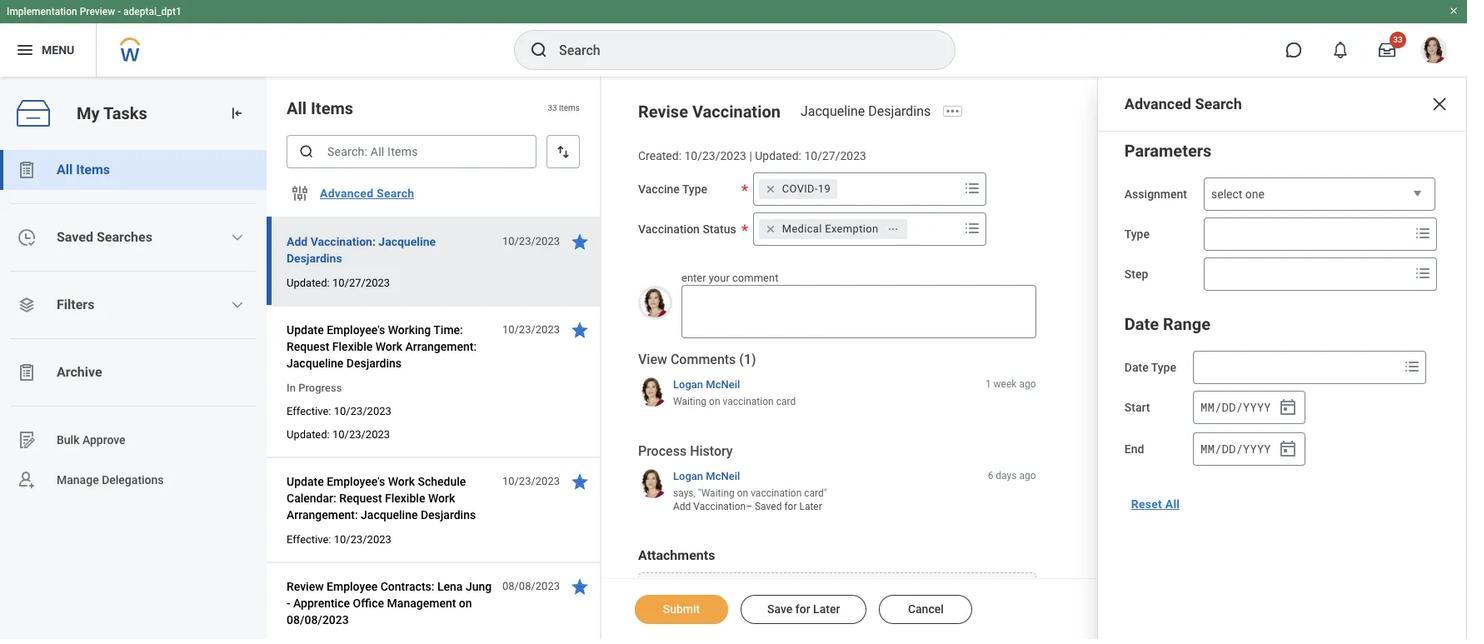 Task type: locate. For each thing, give the bounding box(es) containing it.
1 vertical spatial on
[[737, 488, 749, 499]]

1 horizontal spatial request
[[339, 492, 382, 505]]

arrangement:
[[405, 340, 477, 353], [287, 508, 358, 522]]

0 vertical spatial 10/27/2023
[[805, 149, 867, 163]]

desjardins
[[869, 103, 931, 119], [287, 252, 342, 265], [347, 357, 402, 370], [421, 508, 476, 522]]

effective: 10/23/2023
[[287, 405, 392, 418], [287, 533, 392, 546]]

advanced search
[[1125, 95, 1242, 113], [320, 187, 414, 200]]

dd inside start group
[[1222, 399, 1236, 415]]

history
[[690, 444, 733, 459]]

employee's inside update employee's working time: request flexible work arrangement: jacqueline desjardins
[[327, 323, 385, 337]]

employee's
[[327, 323, 385, 337], [327, 475, 385, 488]]

on
[[709, 396, 721, 408], [737, 488, 749, 499], [459, 597, 472, 610]]

2 horizontal spatial on
[[737, 488, 749, 499]]

2 logan mcneil button from the top
[[673, 469, 740, 483]]

2 vertical spatial vaccination
[[694, 501, 746, 513]]

start group
[[1193, 391, 1306, 424]]

dd up end group
[[1222, 399, 1236, 415]]

2 employee's from the top
[[327, 475, 385, 488]]

1 vertical spatial employee's
[[327, 475, 385, 488]]

effective: down in progress in the left bottom of the page
[[287, 405, 331, 418]]

advanced
[[1125, 95, 1192, 113], [320, 187, 374, 200]]

add vaccination: jacqueline desjardins
[[287, 235, 436, 265]]

0 vertical spatial on
[[709, 396, 721, 408]]

-
[[118, 6, 121, 18], [287, 597, 291, 610]]

yyyy
[[1244, 399, 1272, 415], [1244, 441, 1272, 456]]

logan mcneil inside 'process history' region
[[673, 470, 740, 482]]

jacqueline
[[801, 103, 865, 119], [379, 235, 436, 248], [287, 357, 344, 370], [361, 508, 418, 522]]

0 vertical spatial type
[[683, 182, 708, 196]]

1 vertical spatial dd
[[1222, 441, 1236, 456]]

logan up says,
[[673, 470, 703, 482]]

0 vertical spatial -
[[118, 6, 121, 18]]

1 horizontal spatial 08/08/2023
[[502, 580, 560, 593]]

Step field
[[1205, 259, 1410, 289]]

working
[[388, 323, 431, 337]]

action bar region
[[602, 578, 1468, 639]]

clipboard image inside all items button
[[17, 160, 37, 180]]

mcneil up "waiting
[[706, 470, 740, 482]]

search image inside implementation preview -   adeptai_dpt1 banner
[[529, 40, 549, 60]]

10/23/2023
[[685, 149, 747, 163], [502, 235, 560, 248], [502, 323, 560, 336], [334, 405, 392, 418], [332, 428, 390, 441], [502, 475, 560, 488], [334, 533, 392, 546]]

1 dd from the top
[[1222, 399, 1236, 415]]

list
[[0, 150, 267, 500]]

0 vertical spatial ago
[[1020, 378, 1036, 390]]

1 update from the top
[[287, 323, 324, 337]]

mm inside end group
[[1201, 441, 1215, 456]]

mm / dd / yyyy
[[1201, 399, 1272, 415], [1201, 441, 1272, 456]]

- inside implementation preview -   adeptai_dpt1 banner
[[118, 6, 121, 18]]

says,
[[673, 488, 696, 499]]

1 vertical spatial mm / dd / yyyy
[[1201, 441, 1272, 456]]

0 horizontal spatial items
[[76, 162, 110, 178]]

1 yyyy from the top
[[1244, 399, 1272, 415]]

mm
[[1201, 399, 1215, 415], [1201, 441, 1215, 456]]

week
[[994, 378, 1017, 390]]

add
[[287, 235, 308, 248], [673, 501, 691, 513]]

update up calendar:
[[287, 475, 324, 488]]

0 vertical spatial request
[[287, 340, 330, 353]]

flexible up progress
[[332, 340, 373, 353]]

1 vertical spatial star image
[[570, 320, 590, 340]]

add left 'vaccination:'
[[287, 235, 308, 248]]

1 calendar image from the top
[[1278, 398, 1298, 418]]

Date Type field
[[1194, 353, 1399, 383]]

logan for history
[[673, 470, 703, 482]]

implementation
[[7, 6, 77, 18]]

2 effective: 10/23/2023 from the top
[[287, 533, 392, 546]]

logan mcneil button inside 'process history' region
[[673, 469, 740, 483]]

search image
[[529, 40, 549, 60], [298, 143, 315, 160]]

all inside item list element
[[287, 98, 307, 118]]

revise
[[638, 102, 688, 122]]

close environment banner image
[[1449, 6, 1459, 16]]

1 horizontal spatial -
[[287, 597, 291, 610]]

type down date range button at right
[[1152, 361, 1177, 374]]

dd down start group
[[1222, 441, 1236, 456]]

days
[[996, 470, 1017, 481]]

type for date type
[[1152, 361, 1177, 374]]

calendar image down date type field
[[1278, 398, 1298, 418]]

2 logan from the top
[[673, 470, 703, 482]]

x small image
[[762, 221, 779, 237]]

logan up waiting
[[673, 378, 703, 391]]

1 horizontal spatial items
[[311, 98, 353, 118]]

request inside update employee's work schedule calendar: request flexible work arrangement: jacqueline desjardins
[[339, 492, 382, 505]]

dd inside end group
[[1222, 441, 1236, 456]]

08/08/2023 inside review employee contracts: lena jung - apprentice office management on 08/08/2023
[[287, 613, 349, 627]]

medical
[[782, 222, 822, 235]]

arrangement: down calendar:
[[287, 508, 358, 522]]

employee's down updated: 10/27/2023
[[327, 323, 385, 337]]

1 vertical spatial items
[[76, 162, 110, 178]]

comment
[[733, 271, 779, 284]]

star image
[[570, 232, 590, 252], [570, 320, 590, 340], [570, 472, 590, 492]]

office
[[353, 597, 384, 610]]

update
[[287, 323, 324, 337], [287, 475, 324, 488]]

- inside review employee contracts: lena jung - apprentice office management on 08/08/2023
[[287, 597, 291, 610]]

1 vertical spatial advanced
[[320, 187, 374, 200]]

employee's up calendar:
[[327, 475, 385, 488]]

1 vertical spatial advanced search
[[320, 187, 414, 200]]

1 star image from the top
[[570, 232, 590, 252]]

1 vertical spatial flexible
[[385, 492, 425, 505]]

effective: 10/23/2023 up updated: 10/23/2023
[[287, 405, 392, 418]]

vaccination down vaccine type at the top
[[638, 222, 700, 236]]

prompts image for vaccination status
[[962, 218, 982, 238]]

work inside update employee's working time: request flexible work arrangement: jacqueline desjardins
[[376, 340, 403, 353]]

star image
[[570, 577, 590, 597]]

mm up end group
[[1201, 399, 1215, 415]]

notifications large image
[[1333, 42, 1349, 58]]

updated: down 'vaccination:'
[[287, 277, 330, 289]]

0 horizontal spatial arrangement:
[[287, 508, 358, 522]]

0 vertical spatial logan mcneil
[[673, 378, 740, 391]]

flexible down schedule
[[385, 492, 425, 505]]

calendar:
[[287, 492, 336, 505]]

1 vertical spatial all
[[57, 162, 73, 178]]

1 vertical spatial update
[[287, 475, 324, 488]]

2 vertical spatial star image
[[570, 472, 590, 492]]

mcneil up waiting on vaccination card
[[706, 378, 740, 391]]

0 horizontal spatial add
[[287, 235, 308, 248]]

1 ago from the top
[[1020, 378, 1036, 390]]

0 horizontal spatial type
[[683, 182, 708, 196]]

advanced inside button
[[320, 187, 374, 200]]

yyyy for start
[[1244, 399, 1272, 415]]

enter your comment text field
[[682, 285, 1036, 339]]

0 vertical spatial employee's
[[327, 323, 385, 337]]

end group
[[1193, 433, 1306, 466]]

0 vertical spatial vaccination
[[693, 102, 781, 122]]

search
[[1196, 95, 1242, 113], [377, 187, 414, 200]]

arrangement: inside update employee's work schedule calendar: request flexible work arrangement: jacqueline desjardins
[[287, 508, 358, 522]]

1 vertical spatial type
[[1125, 228, 1150, 241]]

type up step
[[1125, 228, 1150, 241]]

1 vertical spatial request
[[339, 492, 382, 505]]

ago inside 'process history' region
[[1020, 470, 1036, 481]]

all items button
[[0, 150, 267, 190]]

status
[[703, 222, 737, 236]]

1 mm / dd / yyyy from the top
[[1201, 399, 1272, 415]]

calendar image inside end group
[[1278, 439, 1298, 459]]

on up –
[[737, 488, 749, 499]]

advanced up parameters button
[[1125, 95, 1192, 113]]

prompts image
[[962, 178, 982, 198], [962, 218, 982, 238], [1413, 223, 1434, 243], [1413, 263, 1434, 283]]

clipboard image for archive
[[17, 363, 37, 383]]

2 logan mcneil from the top
[[673, 470, 740, 482]]

vaccine
[[638, 182, 680, 196]]

jacqueline down schedule
[[361, 508, 418, 522]]

jacqueline desjardins
[[801, 103, 931, 119]]

1 vertical spatial yyyy
[[1244, 441, 1272, 456]]

date
[[1125, 314, 1159, 334], [1125, 361, 1149, 374]]

mcneil
[[706, 378, 740, 391], [706, 470, 740, 482]]

2 mcneil from the top
[[706, 470, 740, 482]]

1 horizontal spatial all items
[[287, 98, 353, 118]]

all items inside button
[[57, 162, 110, 178]]

0 vertical spatial flexible
[[332, 340, 373, 353]]

request
[[287, 340, 330, 353], [339, 492, 382, 505]]

logan mcneil button up waiting
[[673, 377, 740, 392]]

effective:
[[287, 405, 331, 418], [287, 533, 331, 546]]

related actions image
[[888, 223, 900, 235]]

date up date type
[[1125, 314, 1159, 334]]

review employee contracts: lena jung - apprentice office management on 08/08/2023
[[287, 580, 492, 627]]

rename image
[[17, 430, 37, 450]]

2 star image from the top
[[570, 320, 590, 340]]

1 vertical spatial calendar image
[[1278, 439, 1298, 459]]

0 vertical spatial mcneil
[[706, 378, 740, 391]]

archive button
[[0, 353, 267, 393]]

calendar image for start
[[1278, 398, 1298, 418]]

1 vertical spatial arrangement:
[[287, 508, 358, 522]]

2 vertical spatial type
[[1152, 361, 1177, 374]]

search image up configure icon
[[298, 143, 315, 160]]

work down schedule
[[428, 492, 455, 505]]

2 vertical spatial all
[[1166, 498, 1180, 511]]

logan mcneil up "waiting
[[673, 470, 740, 482]]

1 logan mcneil button from the top
[[673, 377, 740, 392]]

1 logan mcneil from the top
[[673, 378, 740, 391]]

1 vertical spatial search
[[377, 187, 414, 200]]

process history region
[[638, 443, 1036, 519]]

1 horizontal spatial type
[[1125, 228, 1150, 241]]

0 vertical spatial all items
[[287, 98, 353, 118]]

date up start
[[1125, 361, 1149, 374]]

effective: down calendar:
[[287, 533, 331, 546]]

10/27/2023 down add vaccination: jacqueline desjardins
[[332, 277, 390, 289]]

lena
[[438, 580, 463, 593]]

1 horizontal spatial flexible
[[385, 492, 425, 505]]

2 horizontal spatial type
[[1152, 361, 1177, 374]]

all
[[287, 98, 307, 118], [57, 162, 73, 178], [1166, 498, 1180, 511]]

revise vaccination
[[638, 102, 781, 122]]

logan mcneil for history
[[673, 470, 740, 482]]

1 employee's from the top
[[327, 323, 385, 337]]

dd for start
[[1222, 399, 1236, 415]]

vaccination status
[[638, 222, 737, 236]]

0 vertical spatial effective: 10/23/2023
[[287, 405, 392, 418]]

1 vertical spatial mm
[[1201, 441, 1215, 456]]

vaccination left card
[[723, 396, 774, 408]]

1 date from the top
[[1125, 314, 1159, 334]]

0 vertical spatial calendar image
[[1278, 398, 1298, 418]]

vaccination
[[723, 396, 774, 408], [751, 488, 802, 499]]

search up parameters button
[[1196, 95, 1242, 113]]

0 horizontal spatial all
[[57, 162, 73, 178]]

date type
[[1125, 361, 1177, 374]]

yyyy up end group
[[1244, 399, 1272, 415]]

request up in progress in the left bottom of the page
[[287, 340, 330, 353]]

vaccination down "waiting
[[694, 501, 746, 513]]

clipboard image inside archive button
[[17, 363, 37, 383]]

parameters button
[[1125, 141, 1212, 161]]

1 vertical spatial search image
[[298, 143, 315, 160]]

yyyy down start group
[[1244, 441, 1272, 456]]

on down jung
[[459, 597, 472, 610]]

manage delegations link
[[0, 460, 267, 500]]

1 horizontal spatial on
[[709, 396, 721, 408]]

request inside update employee's working time: request flexible work arrangement: jacqueline desjardins
[[287, 340, 330, 353]]

2 vertical spatial on
[[459, 597, 472, 610]]

logan inside 'process history' region
[[673, 470, 703, 482]]

33
[[548, 104, 557, 113]]

jacqueline inside update employee's working time: request flexible work arrangement: jacqueline desjardins
[[287, 357, 344, 370]]

bulk
[[57, 433, 80, 446]]

flexible
[[332, 340, 373, 353], [385, 492, 425, 505]]

0 vertical spatial 08/08/2023
[[502, 580, 560, 593]]

1 vertical spatial work
[[388, 475, 415, 488]]

created: 10/23/2023 | updated: 10/27/2023
[[638, 149, 867, 163]]

yyyy inside start group
[[1244, 399, 1272, 415]]

parameters group
[[1125, 138, 1440, 291]]

calendar image down start group
[[1278, 439, 1298, 459]]

mm down start group
[[1201, 441, 1215, 456]]

2 date from the top
[[1125, 361, 1149, 374]]

1 logan from the top
[[673, 378, 703, 391]]

1 vertical spatial effective: 10/23/2023
[[287, 533, 392, 546]]

1 horizontal spatial all
[[287, 98, 307, 118]]

1 vertical spatial -
[[287, 597, 291, 610]]

jacqueline up in progress in the left bottom of the page
[[287, 357, 344, 370]]

approve
[[82, 433, 126, 446]]

add down says,
[[673, 501, 691, 513]]

08/08/2023 down apprentice
[[287, 613, 349, 627]]

type right vaccine
[[683, 182, 708, 196]]

arrangement: down time:
[[405, 340, 477, 353]]

covid-
[[782, 182, 818, 195]]

2 update from the top
[[287, 475, 324, 488]]

19
[[818, 182, 831, 195]]

0 vertical spatial clipboard image
[[17, 160, 37, 180]]

request right calendar:
[[339, 492, 382, 505]]

0 vertical spatial arrangement:
[[405, 340, 477, 353]]

- right preview
[[118, 6, 121, 18]]

logan mcneil up waiting
[[673, 378, 740, 391]]

search image up '33'
[[529, 40, 549, 60]]

on inside review employee contracts: lena jung - apprentice office management on 08/08/2023
[[459, 597, 472, 610]]

mm / dd / yyyy down start group
[[1201, 441, 1272, 456]]

bulk approve link
[[0, 420, 267, 460]]

0 vertical spatial mm / dd / yyyy
[[1201, 399, 1272, 415]]

mm / dd / yyyy for start
[[1201, 399, 1272, 415]]

0 vertical spatial add
[[287, 235, 308, 248]]

1 horizontal spatial search
[[1196, 95, 1242, 113]]

in progress
[[287, 382, 342, 394]]

mcneil inside 'process history' region
[[706, 470, 740, 482]]

advanced search up parameters button
[[1125, 95, 1242, 113]]

covid-19 element
[[782, 181, 831, 196]]

mm inside start group
[[1201, 399, 1215, 415]]

6 days ago
[[988, 470, 1036, 481]]

effective: 10/23/2023 up employee
[[287, 533, 392, 546]]

0 vertical spatial star image
[[570, 232, 590, 252]]

2 ago from the top
[[1020, 470, 1036, 481]]

2 horizontal spatial all
[[1166, 498, 1180, 511]]

0 horizontal spatial advanced
[[320, 187, 374, 200]]

2 vertical spatial updated:
[[287, 428, 330, 441]]

reset
[[1132, 498, 1163, 511]]

0 vertical spatial update
[[287, 323, 324, 337]]

advanced search up 'vaccination:'
[[320, 187, 414, 200]]

updated: right | at right top
[[755, 149, 802, 163]]

calendar image
[[1278, 398, 1298, 418], [1278, 439, 1298, 459]]

dd
[[1222, 399, 1236, 415], [1222, 441, 1236, 456]]

configure image
[[290, 183, 310, 203]]

update inside update employee's work schedule calendar: request flexible work arrangement: jacqueline desjardins
[[287, 475, 324, 488]]

mm / dd / yyyy up end group
[[1201, 399, 1272, 415]]

0 vertical spatial effective:
[[287, 405, 331, 418]]

0 vertical spatial logan mcneil button
[[673, 377, 740, 392]]

ago right week
[[1020, 378, 1036, 390]]

prompts image for type
[[1413, 223, 1434, 243]]

jacqueline down advanced search button
[[379, 235, 436, 248]]

1 vertical spatial date
[[1125, 361, 1149, 374]]

on right waiting
[[709, 396, 721, 408]]

advanced right configure icon
[[320, 187, 374, 200]]

logan mcneil
[[673, 378, 740, 391], [673, 470, 740, 482]]

(1)
[[740, 352, 756, 368]]

08/08/2023
[[502, 580, 560, 593], [287, 613, 349, 627]]

date for date type
[[1125, 361, 1149, 374]]

0 horizontal spatial search image
[[298, 143, 315, 160]]

update down updated: 10/27/2023
[[287, 323, 324, 337]]

0 vertical spatial logan
[[673, 378, 703, 391]]

vaccination inside the says, "waiting on vaccination card" add vaccination – saved for later
[[694, 501, 746, 513]]

0 horizontal spatial on
[[459, 597, 472, 610]]

vaccination:
[[311, 235, 376, 248]]

yyyy inside end group
[[1244, 441, 1272, 456]]

0 vertical spatial work
[[376, 340, 403, 353]]

2 calendar image from the top
[[1278, 439, 1298, 459]]

0 horizontal spatial advanced search
[[320, 187, 414, 200]]

jacqueline desjardins element
[[801, 103, 941, 119]]

advanced search inside button
[[320, 187, 414, 200]]

2 dd from the top
[[1222, 441, 1236, 456]]

1 horizontal spatial search image
[[529, 40, 549, 60]]

2 mm / dd / yyyy from the top
[[1201, 441, 1272, 456]]

advanced inside dialog
[[1125, 95, 1192, 113]]

mm / dd / yyyy inside end group
[[1201, 441, 1272, 456]]

0 horizontal spatial -
[[118, 6, 121, 18]]

dd for end
[[1222, 441, 1236, 456]]

10/27/2023 up 19
[[805, 149, 867, 163]]

mm / dd / yyyy inside start group
[[1201, 399, 1272, 415]]

search up add vaccination: jacqueline desjardins button
[[377, 187, 414, 200]]

work down "working"
[[376, 340, 403, 353]]

type inside date range group
[[1152, 361, 1177, 374]]

updated: down in progress in the left bottom of the page
[[287, 428, 330, 441]]

update employee's working time: request flexible work arrangement: jacqueline desjardins
[[287, 323, 477, 370]]

mm / dd / yyyy for end
[[1201, 441, 1272, 456]]

medical exemption element
[[782, 221, 879, 236]]

0 vertical spatial advanced search
[[1125, 95, 1242, 113]]

logan mcneil button for comments
[[673, 377, 740, 392]]

arrangement: inside update employee's working time: request flexible work arrangement: jacqueline desjardins
[[405, 340, 477, 353]]

update for update employee's working time: request flexible work arrangement: jacqueline desjardins
[[287, 323, 324, 337]]

- down review in the bottom of the page
[[287, 597, 291, 610]]

ago right days
[[1020, 470, 1036, 481]]

work left schedule
[[388, 475, 415, 488]]

0 horizontal spatial 08/08/2023
[[287, 613, 349, 627]]

2 yyyy from the top
[[1244, 441, 1272, 456]]

3 star image from the top
[[570, 472, 590, 492]]

1 clipboard image from the top
[[17, 160, 37, 180]]

update inside update employee's working time: request flexible work arrangement: jacqueline desjardins
[[287, 323, 324, 337]]

/
[[1215, 399, 1222, 415], [1236, 399, 1243, 415], [1215, 441, 1222, 456], [1236, 441, 1243, 456]]

employee's for request
[[327, 475, 385, 488]]

1 vertical spatial mcneil
[[706, 470, 740, 482]]

0 horizontal spatial 10/27/2023
[[332, 277, 390, 289]]

calendar image inside start group
[[1278, 398, 1298, 418]]

0 vertical spatial mm
[[1201, 399, 1215, 415]]

update employee's work schedule calendar: request flexible work arrangement: jacqueline desjardins
[[287, 475, 476, 522]]

bulk approve
[[57, 433, 126, 446]]

ago for view comments (1)
[[1020, 378, 1036, 390]]

logan mcneil button
[[673, 377, 740, 392], [673, 469, 740, 483]]

2 vertical spatial work
[[428, 492, 455, 505]]

10/27/2023 inside item list element
[[332, 277, 390, 289]]

1 vertical spatial updated:
[[287, 277, 330, 289]]

logan mcneil for comments
[[673, 378, 740, 391]]

logan mcneil button up "waiting
[[673, 469, 740, 483]]

ago for process history
[[1020, 470, 1036, 481]]

0 vertical spatial date
[[1125, 314, 1159, 334]]

flexible inside update employee's work schedule calendar: request flexible work arrangement: jacqueline desjardins
[[385, 492, 425, 505]]

0 horizontal spatial request
[[287, 340, 330, 353]]

update for update employee's work schedule calendar: request flexible work arrangement: jacqueline desjardins
[[287, 475, 324, 488]]

vaccination up saved
[[751, 488, 802, 499]]

1 mm from the top
[[1201, 399, 1215, 415]]

1 mcneil from the top
[[706, 378, 740, 391]]

date range group
[[1125, 311, 1440, 468]]

–
[[746, 501, 753, 513]]

x image
[[1430, 94, 1450, 114]]

vaccination up | at right top
[[693, 102, 781, 122]]

updated:
[[755, 149, 802, 163], [287, 277, 330, 289], [287, 428, 330, 441]]

1 vertical spatial all items
[[57, 162, 110, 178]]

transformation import image
[[228, 105, 245, 122]]

2 mm from the top
[[1201, 441, 1215, 456]]

clipboard image
[[17, 160, 37, 180], [17, 363, 37, 383]]

1 horizontal spatial add
[[673, 501, 691, 513]]

type for vaccine type
[[683, 182, 708, 196]]

update employee's working time: request flexible work arrangement: jacqueline desjardins button
[[287, 320, 493, 373]]

2 clipboard image from the top
[[17, 363, 37, 383]]

0 vertical spatial search image
[[529, 40, 549, 60]]

1 vertical spatial add
[[673, 501, 691, 513]]

08/08/2023 left star image
[[502, 580, 560, 593]]

0 vertical spatial dd
[[1222, 399, 1236, 415]]

1 horizontal spatial advanced
[[1125, 95, 1192, 113]]

1 horizontal spatial arrangement:
[[405, 340, 477, 353]]

0 vertical spatial all
[[287, 98, 307, 118]]

employee's inside update employee's work schedule calendar: request flexible work arrangement: jacqueline desjardins
[[327, 475, 385, 488]]

1 vertical spatial logan mcneil button
[[673, 469, 740, 483]]

Type field
[[1205, 219, 1410, 249]]

1 horizontal spatial advanced search
[[1125, 95, 1242, 113]]



Task type: vqa. For each thing, say whether or not it's contained in the screenshot.
Add inside says, "Waiting on vaccination card" Add Vaccination – Saved for Later
yes



Task type: describe. For each thing, give the bounding box(es) containing it.
review
[[287, 580, 324, 593]]

star image for update employee's work schedule calendar: request flexible work arrangement: jacqueline desjardins
[[570, 472, 590, 492]]

in
[[287, 382, 296, 394]]

items
[[559, 104, 580, 113]]

|
[[750, 149, 752, 163]]

management
[[387, 597, 456, 610]]

date range button
[[1125, 314, 1211, 334]]

search inside button
[[377, 187, 414, 200]]

all inside advanced search dialog
[[1166, 498, 1180, 511]]

employee's photo (logan mcneil) image
[[638, 286, 673, 320]]

card"
[[804, 488, 827, 499]]

user plus image
[[17, 470, 37, 490]]

updated: for updated: 10/23/2023
[[287, 428, 330, 441]]

6
[[988, 470, 994, 481]]

advanced search inside dialog
[[1125, 95, 1242, 113]]

for
[[785, 501, 797, 513]]

calendar image for end
[[1278, 439, 1298, 459]]

archive
[[57, 364, 102, 380]]

your
[[709, 271, 730, 284]]

enter your comment
[[682, 271, 779, 284]]

date for date range
[[1125, 314, 1159, 334]]

desjardins inside update employee's work schedule calendar: request flexible work arrangement: jacqueline desjardins
[[421, 508, 476, 522]]

later
[[800, 501, 822, 513]]

jacqueline inside update employee's work schedule calendar: request flexible work arrangement: jacqueline desjardins
[[361, 508, 418, 522]]

star image for add vaccination: jacqueline desjardins
[[570, 232, 590, 252]]

manage
[[57, 473, 99, 486]]

clipboard image for all items
[[17, 160, 37, 180]]

type inside parameters group
[[1125, 228, 1150, 241]]

apprentice
[[293, 597, 350, 610]]

implementation preview -   adeptai_dpt1 banner
[[0, 0, 1468, 77]]

review employee contracts: lena jung - apprentice office management on 08/08/2023 button
[[287, 577, 493, 630]]

prompts image for step
[[1413, 263, 1434, 283]]

1 effective: from the top
[[287, 405, 331, 418]]

advanced search dialog
[[1097, 77, 1468, 639]]

exemption
[[825, 222, 879, 235]]

33 items
[[548, 104, 580, 113]]

reset all
[[1132, 498, 1180, 511]]

updated: for updated: 10/27/2023
[[287, 277, 330, 289]]

delegations
[[102, 473, 164, 486]]

reset all button
[[1125, 488, 1187, 521]]

items inside item list element
[[311, 98, 353, 118]]

progress
[[298, 382, 342, 394]]

yyyy for end
[[1244, 441, 1272, 456]]

updated: 10/23/2023
[[287, 428, 390, 441]]

prompts image for vaccine type
[[962, 178, 982, 198]]

add inside add vaccination: jacqueline desjardins
[[287, 235, 308, 248]]

tasks
[[103, 103, 147, 123]]

on inside the says, "waiting on vaccination card" add vaccination – saved for later
[[737, 488, 749, 499]]

x small image
[[762, 181, 779, 197]]

select one button
[[1204, 178, 1436, 212]]

my
[[77, 103, 100, 123]]

list containing all items
[[0, 150, 267, 500]]

0 vertical spatial updated:
[[755, 149, 802, 163]]

search inside dialog
[[1196, 95, 1242, 113]]

prompts image
[[1403, 357, 1423, 377]]

all inside list
[[57, 162, 73, 178]]

mcneil for history
[[706, 470, 740, 482]]

employee's for flexible
[[327, 323, 385, 337]]

mcneil for comments
[[706, 378, 740, 391]]

jacqueline inside add vaccination: jacqueline desjardins
[[379, 235, 436, 248]]

0 vertical spatial vaccination
[[723, 396, 774, 408]]

preview
[[80, 6, 115, 18]]

vaccine type
[[638, 182, 708, 196]]

logan mcneil button for history
[[673, 469, 740, 483]]

view
[[638, 352, 668, 368]]

process
[[638, 444, 687, 459]]

select
[[1212, 188, 1243, 201]]

saved
[[755, 501, 782, 513]]

mm for end
[[1201, 441, 1215, 456]]

item list element
[[267, 77, 602, 639]]

adeptai_dpt1
[[123, 6, 182, 18]]

logan for comments
[[673, 378, 703, 391]]

date range
[[1125, 314, 1211, 334]]

flexible inside update employee's working time: request flexible work arrangement: jacqueline desjardins
[[332, 340, 373, 353]]

2 effective: from the top
[[287, 533, 331, 546]]

contracts:
[[381, 580, 435, 593]]

desjardins inside update employee's working time: request flexible work arrangement: jacqueline desjardins
[[347, 357, 402, 370]]

start
[[1125, 401, 1150, 414]]

add inside the says, "waiting on vaccination card" add vaccination – saved for later
[[673, 501, 691, 513]]

employee
[[327, 580, 378, 593]]

1
[[986, 378, 991, 390]]

comments
[[671, 352, 736, 368]]

parameters
[[1125, 141, 1212, 161]]

manage delegations
[[57, 473, 164, 486]]

1 week ago
[[986, 378, 1036, 390]]

my tasks
[[77, 103, 147, 123]]

waiting
[[673, 396, 707, 408]]

items inside button
[[76, 162, 110, 178]]

covid-19
[[782, 182, 831, 195]]

all items inside item list element
[[287, 98, 353, 118]]

process history
[[638, 444, 733, 459]]

advanced search button
[[313, 177, 421, 210]]

medical exemption
[[782, 222, 879, 235]]

end
[[1125, 443, 1145, 456]]

time:
[[434, 323, 463, 337]]

vaccination inside the says, "waiting on vaccination card" add vaccination – saved for later
[[751, 488, 802, 499]]

one
[[1246, 188, 1265, 201]]

mm for start
[[1201, 399, 1215, 415]]

jacqueline up 19
[[801, 103, 865, 119]]

card
[[776, 396, 796, 408]]

range
[[1164, 314, 1211, 334]]

medical exemption, press delete to clear value. option
[[759, 219, 908, 239]]

view comments (1)
[[638, 352, 756, 368]]

1 effective: 10/23/2023 from the top
[[287, 405, 392, 418]]

covid-19, press delete to clear value. option
[[759, 179, 838, 199]]

jung
[[466, 580, 492, 593]]

assignment
[[1125, 188, 1188, 201]]

update employee's work schedule calendar: request flexible work arrangement: jacqueline desjardins button
[[287, 472, 493, 525]]

1 vertical spatial vaccination
[[638, 222, 700, 236]]

"waiting
[[698, 488, 735, 499]]

attachments
[[638, 548, 715, 564]]

step
[[1125, 268, 1149, 281]]

schedule
[[418, 475, 466, 488]]

implementation preview -   adeptai_dpt1
[[7, 6, 182, 18]]

star image for update employee's working time: request flexible work arrangement: jacqueline desjardins
[[570, 320, 590, 340]]

profile logan mcneil element
[[1411, 32, 1458, 68]]

my tasks element
[[0, 77, 267, 639]]

created:
[[638, 149, 682, 163]]

updated: 10/27/2023
[[287, 277, 390, 289]]

enter
[[682, 271, 706, 284]]

desjardins inside add vaccination: jacqueline desjardins
[[287, 252, 342, 265]]

inbox large image
[[1379, 42, 1396, 58]]



